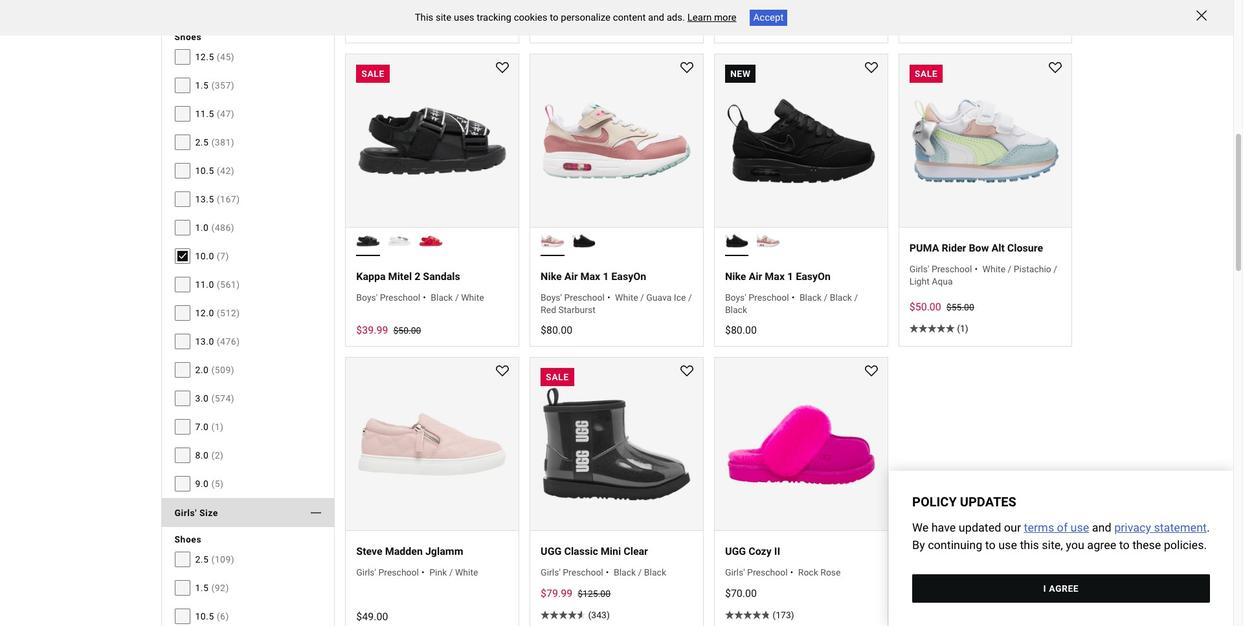 Task type: describe. For each thing, give the bounding box(es) containing it.
black / black / black
[[725, 293, 858, 315]]

our
[[1005, 521, 1022, 535]]

1 down the $55.00
[[961, 324, 966, 334]]

$50.00 $55.00
[[910, 301, 975, 314]]

terms
[[1025, 521, 1055, 535]]

$49.00
[[356, 612, 388, 624]]

agree
[[1050, 584, 1079, 595]]

) for 3.0 ( 574 )
[[231, 394, 235, 404]]

size
[[199, 508, 218, 519]]

shoes for 2.5 ( 109 )
[[175, 535, 202, 545]]

girls' for ugg classic mini clear
[[541, 568, 561, 579]]

mitel
[[388, 271, 412, 283]]

10.0 ( 7 )
[[195, 251, 229, 262]]

1 $29.99 from the left
[[725, 21, 757, 33]]

boys' for black / white
[[356, 293, 378, 303]]

13.0 ( 476 )
[[195, 337, 240, 347]]

) for 9.0 ( 5 )
[[220, 479, 224, 490]]

0 horizontal spatial sale
[[362, 69, 385, 79]]

13.5
[[195, 194, 214, 205]]

cookie banner region
[[0, 0, 1234, 35]]

kappa
[[356, 271, 386, 283]]

) for 10.0 ( 7 )
[[226, 251, 229, 262]]

) for 8.0 ( 2 )
[[220, 451, 224, 461]]

0 vertical spatial use
[[1071, 521, 1090, 535]]

kappa mitel 2 sandals - boys' preschool white/black image
[[388, 229, 412, 253]]

ii
[[775, 546, 781, 558]]

( 343 )
[[588, 611, 610, 621]]

continuing
[[928, 539, 983, 553]]

( down the "girls' preschool • rock rose"
[[773, 611, 776, 621]]

nike air max 1 easyon - boys' preschool black/black/black image
[[572, 229, 596, 253]]

• for black / white
[[423, 293, 426, 303]]

( for 1.5 ( 92 )
[[211, 584, 215, 594]]

) for 13.0 ( 476 )
[[237, 337, 240, 347]]

steve madden jglamm
[[356, 546, 463, 558]]

max for white
[[581, 271, 601, 283]]

these
[[1133, 539, 1162, 553]]

manage favorites - nike air max 1 easyon - boys' preschool image
[[865, 62, 878, 75]]

10.0
[[195, 251, 214, 262]]

( for 2.5 ( 381 )
[[211, 137, 215, 148]]

2.0
[[195, 365, 209, 376]]

boys' preschool • black / white
[[356, 293, 484, 303]]

accept button
[[750, 10, 788, 26]]

9.0
[[195, 479, 209, 490]]

561
[[220, 280, 237, 290]]

girls' inside dropdown button
[[175, 508, 197, 519]]

509
[[215, 365, 231, 376]]

boys' preschool • for white / guava ice / red starburst
[[541, 293, 611, 303]]

0 horizontal spatial use
[[999, 539, 1018, 553]]

2 for (
[[215, 451, 220, 461]]

you
[[1067, 539, 1085, 553]]

) for 1.5 ( 357 )
[[231, 80, 235, 91]]

of
[[1058, 521, 1068, 535]]

) for 2.5 ( 381 )
[[231, 137, 235, 148]]

( for 10.5 ( 6 )
[[217, 612, 220, 622]]

ugg classic mini clear
[[541, 546, 648, 558]]

kappa mitel 2 sandals - boys' preschool black/white image
[[356, 229, 380, 253]]

) for 12.5 ( 45 )
[[231, 52, 235, 62]]

ads.
[[667, 12, 685, 23]]

manage favorites - kappa mitel 2 sandals - boys' preschool image
[[496, 62, 509, 75]]

3.0 ( 574 )
[[195, 394, 235, 404]]

47
[[220, 109, 231, 119]]

( for 2.0 ( 509 )
[[211, 365, 215, 376]]

167
[[220, 194, 237, 205]]

agree
[[1088, 539, 1117, 553]]

tracking
[[477, 12, 512, 23]]

kappa mitel 2 sandals
[[356, 271, 460, 283]]

site
[[436, 12, 452, 23]]

jglamm
[[426, 546, 463, 558]]

policy updates
[[913, 495, 1017, 510]]

381
[[215, 137, 231, 148]]

manage favorites - nike air max 1 easyon - boys' preschool image
[[681, 62, 694, 75]]

13.5 ( 167 )
[[195, 194, 240, 205]]

preschool for black / black
[[563, 568, 604, 579]]

boys' for white / guava ice / red starburst
[[541, 293, 562, 303]]

content
[[613, 12, 646, 23]]

rose
[[821, 568, 841, 579]]

girls' preschool • pink / white
[[356, 568, 478, 579]]

learn
[[688, 12, 712, 23]]

2 $29.99 $50.00 from the left
[[910, 21, 975, 33]]

nike air max 1 easyon - boys' preschool white/guava ice/red starburst image
[[757, 229, 780, 253]]

shoes for 12.5 ( 45 )
[[175, 32, 202, 42]]

12.0 ( 512 )
[[195, 308, 240, 319]]

13.0
[[195, 337, 214, 347]]

357
[[215, 80, 231, 91]]

• for rock rose
[[791, 568, 794, 579]]

easyon for black
[[796, 271, 831, 283]]

air for black / black / black
[[749, 271, 763, 283]]

i agree
[[1044, 584, 1079, 595]]

( for 11.0 ( 561 )
[[217, 280, 220, 290]]

) down the $125.00
[[607, 611, 610, 621]]

girls' for steve madden jglamm
[[356, 568, 376, 579]]

1 $29.99 $50.00 from the left
[[725, 21, 790, 33]]

10.5 ( 42 )
[[195, 166, 235, 176]]

( for 13.0 ( 476 )
[[217, 337, 220, 347]]

sandals
[[423, 271, 460, 283]]

$79.99 $125.00
[[541, 588, 611, 601]]

476
[[220, 337, 237, 347]]

( for 2.5 ( 109 )
[[211, 555, 215, 565]]

( for 13.5 ( 167 )
[[217, 194, 220, 205]]

• for white / guava ice / red starburst
[[608, 293, 611, 303]]

policies.
[[1165, 539, 1208, 553]]

• for white / pistachio / light aqua
[[975, 264, 978, 275]]

white / pistachio / light aqua
[[910, 264, 1058, 287]]

accept
[[754, 12, 784, 23]]

manage favorites - steve madden jglamm - girls' preschool image
[[496, 366, 509, 379]]

alt
[[992, 242, 1005, 254]]

privacy statement link
[[1115, 521, 1208, 535]]

$70.00
[[725, 588, 757, 601]]

( for 10.0 ( 7 )
[[217, 251, 220, 262]]

2.5 ( 381 )
[[195, 137, 235, 148]]

) for ★★★★★ ( 1 )
[[597, 20, 600, 30]]

11.0 ( 561 )
[[195, 280, 240, 290]]

) for 1.5 ( 92 )
[[226, 584, 229, 594]]

) for 13.5 ( 167 )
[[237, 194, 240, 205]]

this site uses tracking cookies to personalize content and ads. learn more
[[415, 12, 737, 23]]

ugg for ugg cozy ii
[[725, 546, 746, 558]]

1 up black / black / black
[[788, 271, 794, 283]]

max for black
[[765, 271, 785, 283]]

statement
[[1155, 521, 1208, 535]]

173
[[776, 611, 791, 621]]

puma rider bow alt closure
[[910, 242, 1044, 254]]

) down the "girls' preschool • rock rose"
[[791, 611, 795, 621]]

cozy
[[749, 546, 772, 558]]

light
[[910, 276, 930, 287]]

12.5 ( 45 )
[[195, 52, 235, 62]]

7.0
[[195, 422, 209, 433]]

to inside cookie banner region
[[550, 12, 559, 23]]

i agree button
[[913, 575, 1211, 604]]

ugg for ugg classic mini clear
[[541, 546, 562, 558]]

personalize
[[561, 12, 611, 23]]

new
[[731, 69, 751, 79]]

girls' preschool • rock rose
[[725, 568, 841, 579]]

nike for black / black / black
[[725, 271, 746, 283]]



Task type: locate. For each thing, give the bounding box(es) containing it.
1 $80.00 from the left
[[541, 325, 573, 337]]

0 vertical spatial 10.5
[[195, 166, 214, 176]]

uses
[[454, 12, 475, 23]]

nike up the red
[[541, 271, 562, 283]]

boys'
[[356, 293, 378, 303], [541, 293, 562, 303], [725, 293, 747, 303]]

3.0
[[195, 394, 209, 404]]

) right 10.0
[[226, 251, 229, 262]]

) for 10.5 ( 6 )
[[226, 612, 229, 622]]

preschool for white / pistachio / light aqua
[[932, 264, 972, 275]]

preschool down mitel
[[380, 293, 420, 303]]

1 horizontal spatial 2
[[415, 271, 421, 283]]

) for 7.0 ( 1 )
[[220, 422, 224, 433]]

) right 12.5
[[231, 52, 235, 62]]

girls' preschool • black / black
[[541, 568, 666, 579]]

nike air max 1 easyon - boys' preschool black/black/black image
[[725, 229, 749, 253]]

( for 12.0 ( 512 )
[[217, 308, 220, 319]]

( for 8.0 ( 2 )
[[211, 451, 215, 461]]

2.5 for 2.5 ( 109 )
[[195, 555, 209, 565]]

( right 2.0
[[211, 365, 215, 376]]

10.5 for 10.5 ( 42 )
[[195, 166, 214, 176]]

( for 10.5 ( 42 )
[[217, 166, 220, 176]]

2 10.5 from the top
[[195, 612, 214, 622]]

girls' for puma rider bow alt closure
[[910, 264, 930, 275]]

1 horizontal spatial ugg
[[725, 546, 746, 558]]

madden
[[385, 546, 423, 558]]

( right 9.0
[[211, 479, 215, 490]]

1 nike air max 1 easyon from the left
[[541, 271, 647, 283]]

i
[[1044, 584, 1047, 595]]

nike for white / guava ice / red starburst
[[541, 271, 562, 283]]

2 boys' from the left
[[541, 293, 562, 303]]

7.0 ( 1 )
[[195, 422, 224, 433]]

privacy
[[1115, 521, 1152, 535]]

343
[[592, 611, 607, 621]]

1.5 for 1.5 ( 357 )
[[195, 80, 209, 91]]

girls' left size
[[175, 508, 197, 519]]

1 vertical spatial 2
[[215, 451, 220, 461]]

shoes down girls' size
[[175, 535, 202, 545]]

bow
[[969, 242, 989, 254]]

nike air max 1 easyon - boys' preschool white/guava ice/red starburst image
[[541, 229, 565, 253]]

$39.99 $50.00
[[356, 325, 421, 337]]

2.5
[[195, 137, 209, 148], [195, 555, 209, 565]]

7
[[220, 251, 226, 262]]

easyon
[[612, 271, 647, 283], [796, 271, 831, 283]]

( down 11.5 ( 47 )
[[211, 137, 215, 148]]

black
[[431, 293, 453, 303], [800, 293, 822, 303], [830, 293, 852, 303], [725, 305, 748, 315], [614, 568, 636, 579], [644, 568, 666, 579]]

by
[[913, 539, 926, 553]]

sale
[[362, 69, 385, 79], [915, 69, 938, 79], [546, 373, 569, 383]]

2.5 left 109
[[195, 555, 209, 565]]

0 vertical spatial 2.5
[[195, 137, 209, 148]]

preschool for black / black / black
[[749, 293, 789, 303]]

0 vertical spatial shoes
[[175, 32, 202, 42]]

1 horizontal spatial nike air max 1 easyon
[[725, 271, 831, 283]]

0 horizontal spatial ugg
[[541, 546, 562, 558]]

nike air max 1 easyon for white
[[541, 271, 647, 283]]

1.5 ( 92 )
[[195, 584, 229, 594]]

easyon for white
[[612, 271, 647, 283]]

nike air max 1 easyon up black / black / black
[[725, 271, 831, 283]]

) down 167
[[231, 223, 235, 233]]

2 horizontal spatial boys'
[[725, 293, 747, 303]]

manage favorites - ugg classic mini clear - girls' preschool image
[[681, 366, 694, 379]]

$80.00 down black / black / black
[[725, 325, 757, 337]]

) up 512
[[237, 280, 240, 290]]

use right 'of'
[[1071, 521, 1090, 535]]

preschool for rock rose
[[748, 568, 788, 579]]

) right 9.0
[[220, 479, 224, 490]]

kappa mitel 2 sandals - boys' preschool red/white image
[[419, 229, 443, 253]]

2.5 ( 109 )
[[195, 555, 235, 565]]

1 horizontal spatial max
[[765, 271, 785, 283]]

( for 1.0 ( 486 )
[[211, 223, 215, 233]]

to
[[550, 12, 559, 23], [986, 539, 996, 553], [1120, 539, 1130, 553]]

preschool for black / white
[[380, 293, 420, 303]]

) left content
[[597, 20, 600, 30]]

( right 7.0
[[211, 422, 215, 433]]

use down our
[[999, 539, 1018, 553]]

2 right mitel
[[415, 271, 421, 283]]

0 horizontal spatial $29.99 $50.00
[[725, 21, 790, 33]]

( right 10.0
[[217, 251, 220, 262]]

0 vertical spatial 1.5
[[195, 80, 209, 91]]

0 horizontal spatial $29.99
[[725, 21, 757, 33]]

boys' for black / black / black
[[725, 293, 747, 303]]

★★★★★ ( 1 )
[[541, 20, 600, 30]]

easyon up black / black / black
[[796, 271, 831, 283]]

) for 2.0 ( 509 )
[[231, 365, 235, 376]]

air
[[565, 271, 578, 283], [749, 271, 763, 283]]

ugg left the cozy
[[725, 546, 746, 558]]

and inside cookie banner region
[[648, 12, 665, 23]]

clear
[[624, 546, 648, 558]]

boys' preschool •
[[541, 293, 611, 303], [725, 293, 795, 303]]

1 horizontal spatial sale
[[546, 373, 569, 383]]

steve
[[356, 546, 383, 558]]

( right 11.0
[[217, 280, 220, 290]]

( for 1.5 ( 357 )
[[211, 80, 215, 91]]

0 horizontal spatial boys' preschool •
[[541, 293, 611, 303]]

$80.00 for white / guava ice / red starburst
[[541, 325, 573, 337]]

0 horizontal spatial boys'
[[356, 293, 378, 303]]

2 $29.99 from the left
[[910, 21, 942, 33]]

girls' down steve
[[356, 568, 376, 579]]

starburst
[[559, 305, 596, 315]]

nike air max 1 easyon
[[541, 271, 647, 283], [725, 271, 831, 283]]

) for 1.0 ( 486 )
[[231, 223, 235, 233]]

( left content
[[588, 20, 592, 30]]

we have updated our terms of use and privacy statement . by continuing to use this site, you agree to these policies.
[[913, 521, 1211, 553]]

( right 12.0
[[217, 308, 220, 319]]

and
[[648, 12, 665, 23], [1093, 521, 1112, 535]]

have
[[932, 521, 956, 535]]

boys' preschool • for black / black / black
[[725, 293, 795, 303]]

( for 3.0 ( 574 )
[[211, 394, 215, 404]]

/
[[1008, 264, 1012, 275], [1054, 264, 1058, 275], [455, 293, 459, 303], [641, 293, 644, 303], [688, 293, 692, 303], [824, 293, 828, 303], [855, 293, 858, 303], [449, 568, 453, 579], [638, 568, 642, 579]]

1 air from the left
[[565, 271, 578, 283]]

( right 13.0
[[217, 337, 220, 347]]

air for white / guava ice / red starburst
[[565, 271, 578, 283]]

preschool down classic
[[563, 568, 604, 579]]

42
[[220, 166, 231, 176]]

0 horizontal spatial max
[[581, 271, 601, 283]]

girls' up $70.00
[[725, 568, 745, 579]]

( for 9.0 ( 5 )
[[211, 479, 215, 490]]

8.0
[[195, 451, 209, 461]]

1 horizontal spatial $29.99
[[910, 21, 942, 33]]

109
[[215, 555, 231, 565]]

easyon up "white / guava ice / red starburst"
[[612, 271, 647, 283]]

1 horizontal spatial boys'
[[541, 293, 562, 303]]

) down 45 at the top left of page
[[231, 80, 235, 91]]

rider
[[942, 242, 967, 254]]

nike air max 1 easyon up "white / guava ice / red starburst"
[[541, 271, 647, 283]]

1 right 7.0
[[215, 422, 220, 433]]

0 horizontal spatial $80.00
[[541, 325, 573, 337]]

) down the $55.00
[[966, 324, 969, 334]]

1 shoes from the top
[[175, 32, 202, 42]]

1 max from the left
[[581, 271, 601, 283]]

ugg
[[541, 546, 562, 558], [725, 546, 746, 558]]

) down girls' size dropdown button
[[231, 555, 235, 565]]

) up 6
[[226, 584, 229, 594]]

1 ugg from the left
[[541, 546, 562, 558]]

2 nike from the left
[[725, 271, 746, 283]]

ugg left classic
[[541, 546, 562, 558]]

( up 10.5 ( 6 )
[[211, 584, 215, 594]]

1 horizontal spatial nike
[[725, 271, 746, 283]]

2 1.5 from the top
[[195, 584, 209, 594]]

sale for puma rider bow alt closure
[[915, 69, 938, 79]]

boys' up the red
[[541, 293, 562, 303]]

11.5 ( 47 )
[[195, 109, 235, 119]]

red
[[541, 305, 556, 315]]

2 ugg from the left
[[725, 546, 746, 558]]

preschool down madden
[[379, 568, 419, 579]]

1.0 ( 486 )
[[195, 223, 235, 233]]

10.5 for 10.5 ( 6 )
[[195, 612, 214, 622]]

8.0 ( 2 )
[[195, 451, 224, 461]]

) down 92
[[226, 612, 229, 622]]

1 horizontal spatial and
[[1093, 521, 1112, 535]]

1 horizontal spatial to
[[986, 539, 996, 553]]

aqua
[[932, 276, 953, 287]]

1 vertical spatial and
[[1093, 521, 1112, 535]]

2 nike air max 1 easyon from the left
[[725, 271, 831, 283]]

and left ads.
[[648, 12, 665, 23]]

10.5 left "42"
[[195, 166, 214, 176]]

10.5 ( 6 )
[[195, 612, 229, 622]]

0 horizontal spatial easyon
[[612, 271, 647, 283]]

) down 476
[[231, 365, 235, 376]]

1 up "white / guava ice / red starburst"
[[603, 271, 609, 283]]

1 10.5 from the top
[[195, 166, 214, 176]]

3 boys' from the left
[[725, 293, 747, 303]]

1 horizontal spatial $29.99 $50.00
[[910, 21, 975, 33]]

$80.00 down the red
[[541, 325, 573, 337]]

( up the 1.5 ( 92 )
[[211, 555, 215, 565]]

girls'
[[910, 264, 930, 275], [175, 508, 197, 519], [356, 568, 376, 579], [541, 568, 561, 579], [725, 568, 745, 579]]

• for pink / white
[[422, 568, 425, 579]]

to down privacy
[[1120, 539, 1130, 553]]

girls' up light
[[910, 264, 930, 275]]

1.5 ( 357 )
[[195, 80, 235, 91]]

• for black / black / black
[[792, 293, 795, 303]]

1.5 left 357
[[195, 80, 209, 91]]

) up 167
[[231, 166, 235, 176]]

( right 3.0
[[211, 394, 215, 404]]

) right 13.5
[[237, 194, 240, 205]]

$80.00 for black / black / black
[[725, 325, 757, 337]]

max up "starburst" at the left of page
[[581, 271, 601, 283]]

this
[[1021, 539, 1040, 553]]

air down nike air max 1 easyon - boys' preschool white/guava ice/red starburst image at top
[[749, 271, 763, 283]]

0 horizontal spatial 2
[[215, 451, 220, 461]]

privacy banner region
[[890, 472, 1234, 627]]

( for 11.5 ( 47 )
[[217, 109, 220, 119]]

we
[[913, 521, 929, 535]]

girls' for ugg cozy ii
[[725, 568, 745, 579]]

( right 1.0 at top
[[211, 223, 215, 233]]

girls' size
[[175, 508, 218, 519]]

nike air max 1 easyon for black
[[725, 271, 831, 283]]

•
[[975, 264, 978, 275], [423, 293, 426, 303], [608, 293, 611, 303], [792, 293, 795, 303], [422, 568, 425, 579], [606, 568, 609, 579], [791, 568, 794, 579]]

0 horizontal spatial and
[[648, 12, 665, 23]]

2
[[415, 271, 421, 283], [215, 451, 220, 461]]

92
[[215, 584, 226, 594]]

to right cookies
[[550, 12, 559, 23]]

1 horizontal spatial easyon
[[796, 271, 831, 283]]

$50.00
[[762, 22, 790, 32], [947, 22, 975, 32], [910, 301, 942, 314], [393, 326, 421, 336]]

) for 11.0 ( 561 )
[[237, 280, 240, 290]]

rock
[[798, 568, 819, 579]]

1.5 for 1.5 ( 92 )
[[195, 584, 209, 594]]

2 $80.00 from the left
[[725, 325, 757, 337]]

girls' up $79.99
[[541, 568, 561, 579]]

manage favorites - puma rider bow alt closure - girls' preschool image
[[1050, 62, 1063, 75]]

and inside we have updated our terms of use and privacy statement . by continuing to use this site, you agree to these policies.
[[1093, 521, 1112, 535]]

policy
[[913, 495, 957, 510]]

• for black / black
[[606, 568, 609, 579]]

( up 11.5 ( 47 )
[[211, 80, 215, 91]]

( right 13.5
[[217, 194, 220, 205]]

1 1.5 from the top
[[195, 80, 209, 91]]

( down the $125.00
[[588, 611, 592, 621]]

nike down nike air max 1 easyon - boys' preschool black/black/black icon
[[725, 271, 746, 283]]

1 2.5 from the top
[[195, 137, 209, 148]]

white inside white / pistachio / light aqua
[[983, 264, 1006, 275]]

45
[[220, 52, 231, 62]]

white / guava ice / red starburst
[[541, 293, 692, 315]]

2 easyon from the left
[[796, 271, 831, 283]]

( down the $55.00
[[957, 324, 961, 334]]

learn more link
[[688, 12, 737, 23]]

1 vertical spatial 10.5
[[195, 612, 214, 622]]

pink
[[430, 568, 447, 579]]

) down 509
[[231, 394, 235, 404]]

( for ★★★★★ ( 1 )
[[588, 20, 592, 30]]

2 shoes from the top
[[175, 535, 202, 545]]

2 2.5 from the top
[[195, 555, 209, 565]]

0 horizontal spatial air
[[565, 271, 578, 283]]

2.0 ( 509 )
[[195, 365, 235, 376]]

$80.00
[[541, 325, 573, 337], [725, 325, 757, 337]]

pistachio
[[1014, 264, 1052, 275]]

1.5 left 92
[[195, 584, 209, 594]]

1 vertical spatial 1.5
[[195, 584, 209, 594]]

) down 561
[[237, 308, 240, 319]]

0 vertical spatial and
[[648, 12, 665, 23]]

( 1 )
[[957, 324, 969, 334]]

( up 13.5 ( 167 )
[[217, 166, 220, 176]]

$125.00
[[578, 590, 611, 600]]

$79.99
[[541, 588, 573, 601]]

2 right 8.0
[[215, 451, 220, 461]]

1 easyon from the left
[[612, 271, 647, 283]]

) right 7.0
[[220, 422, 224, 433]]

0 horizontal spatial nike air max 1 easyon
[[541, 271, 647, 283]]

1 boys' preschool • from the left
[[541, 293, 611, 303]]

max up black / black / black
[[765, 271, 785, 283]]

puma
[[910, 242, 940, 254]]

1 vertical spatial 2.5
[[195, 555, 209, 565]]

preschool for white / guava ice / red starburst
[[564, 293, 605, 303]]

) for 2.5 ( 109 )
[[231, 555, 235, 565]]

preschool up aqua
[[932, 264, 972, 275]]

boys' preschool • down nike air max 1 easyon - boys' preschool white/guava ice/red starburst image at top
[[725, 293, 795, 303]]

1 boys' from the left
[[356, 293, 378, 303]]

0 horizontal spatial nike
[[541, 271, 562, 283]]

)
[[597, 20, 600, 30], [231, 52, 235, 62], [231, 80, 235, 91], [231, 109, 235, 119], [231, 137, 235, 148], [231, 166, 235, 176], [237, 194, 240, 205], [231, 223, 235, 233], [226, 251, 229, 262], [237, 280, 240, 290], [237, 308, 240, 319], [966, 324, 969, 334], [237, 337, 240, 347], [231, 365, 235, 376], [231, 394, 235, 404], [220, 422, 224, 433], [220, 451, 224, 461], [220, 479, 224, 490], [231, 555, 235, 565], [226, 584, 229, 594], [607, 611, 610, 621], [791, 611, 795, 621], [226, 612, 229, 622]]

preschool up "starburst" at the left of page
[[564, 293, 605, 303]]

1 nike from the left
[[541, 271, 562, 283]]

2.5 for 2.5 ( 381 )
[[195, 137, 209, 148]]

2.5 left 381
[[195, 137, 209, 148]]

2 boys' preschool • from the left
[[725, 293, 795, 303]]

preschool down the cozy
[[748, 568, 788, 579]]

2 horizontal spatial sale
[[915, 69, 938, 79]]

) right 8.0
[[220, 451, 224, 461]]

updates
[[961, 495, 1017, 510]]

( for 12.5 ( 45 )
[[217, 52, 220, 62]]

2 horizontal spatial to
[[1120, 539, 1130, 553]]

preschool down nike air max 1 easyon - boys' preschool white/guava ice/red starburst image at top
[[749, 293, 789, 303]]

boys' preschool • up "starburst" at the left of page
[[541, 293, 611, 303]]

sale for ugg classic mini clear
[[546, 373, 569, 383]]

( right 8.0
[[211, 451, 215, 461]]

shoes up 12.5
[[175, 32, 202, 42]]

1 horizontal spatial air
[[749, 271, 763, 283]]

1 vertical spatial use
[[999, 539, 1018, 553]]

12.5
[[195, 52, 214, 62]]

boys' down kappa
[[356, 293, 378, 303]]

9.0 ( 5 )
[[195, 479, 224, 490]]

6
[[220, 612, 226, 622]]

0 horizontal spatial to
[[550, 12, 559, 23]]

2 air from the left
[[749, 271, 763, 283]]

( right 11.5
[[217, 109, 220, 119]]

manage favorites - ugg cozy ii - girls' preschool image
[[865, 366, 878, 379]]

boys' right ice
[[725, 293, 747, 303]]

) for 10.5 ( 42 )
[[231, 166, 235, 176]]

shoes
[[175, 32, 202, 42], [175, 535, 202, 545]]

0 vertical spatial 2
[[415, 271, 421, 283]]

1 horizontal spatial $80.00
[[725, 325, 757, 337]]

1 horizontal spatial boys' preschool •
[[725, 293, 795, 303]]

site,
[[1043, 539, 1064, 553]]

) right 11.5
[[231, 109, 235, 119]]

1 left content
[[592, 20, 597, 30]]

air up "starburst" at the left of page
[[565, 271, 578, 283]]

girls' size button
[[162, 500, 334, 528]]

preschool for pink / white
[[379, 568, 419, 579]]

1 horizontal spatial use
[[1071, 521, 1090, 535]]

) for 12.0 ( 512 )
[[237, 308, 240, 319]]

10.5 left 6
[[195, 612, 214, 622]]

and up agree
[[1093, 521, 1112, 535]]

( down 92
[[217, 612, 220, 622]]

512
[[220, 308, 237, 319]]

closure
[[1008, 242, 1044, 254]]

) for 11.5 ( 47 )
[[231, 109, 235, 119]]

) down 512
[[237, 337, 240, 347]]

$50.00 inside '$39.99 $50.00'
[[393, 326, 421, 336]]

2 for mitel
[[415, 271, 421, 283]]

12.0
[[195, 308, 214, 319]]

1.0
[[195, 223, 209, 233]]

( for 7.0 ( 1 )
[[211, 422, 215, 433]]

2 max from the left
[[765, 271, 785, 283]]

) down 47
[[231, 137, 235, 148]]

$55.00
[[947, 303, 975, 313]]

1 vertical spatial shoes
[[175, 535, 202, 545]]

close image
[[1197, 10, 1207, 21]]

$39.99
[[356, 325, 388, 337]]

to down updated
[[986, 539, 996, 553]]

white inside "white / guava ice / red starburst"
[[615, 293, 638, 303]]

( right 12.5
[[217, 52, 220, 62]]



Task type: vqa. For each thing, say whether or not it's contained in the screenshot.
"(" related to 13.0 ( 476 )
yes



